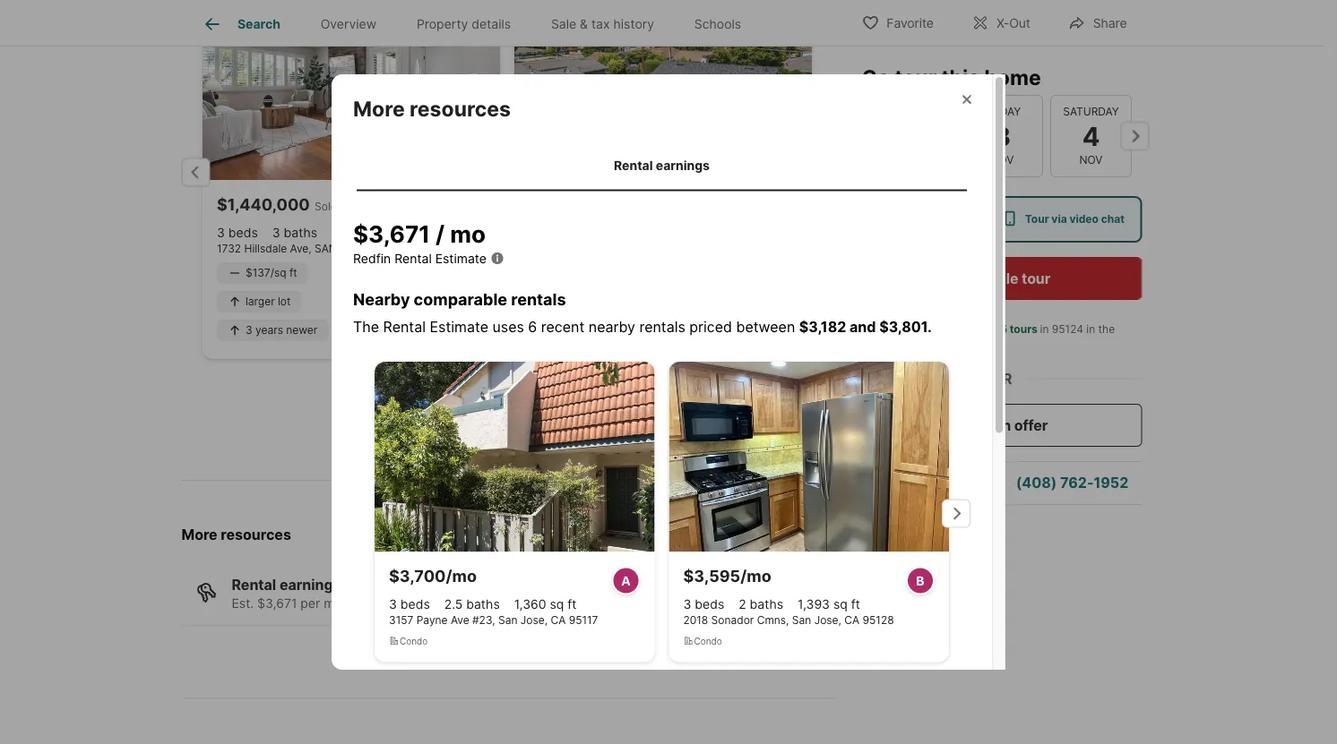 Task type: vqa. For each thing, say whether or not it's contained in the screenshot.
the home to the middle
no



Task type: locate. For each thing, give the bounding box(es) containing it.
0 vertical spatial tour
[[895, 65, 937, 90]]

lot up 2 years newer
[[590, 295, 603, 308]]

$3,671 left per on the left of the page
[[257, 596, 297, 611]]

rentals
[[511, 290, 566, 309], [640, 319, 686, 336], [501, 596, 541, 611]]

3 beds
[[217, 225, 258, 240], [389, 597, 430, 612], [683, 597, 724, 612]]

nov inside friday 3 nov
[[991, 154, 1014, 167]]

3 beds for $1,440,000
[[217, 225, 258, 240]]

0 horizontal spatial ca
[[374, 242, 389, 255]]

larger up recent
[[558, 295, 587, 308]]

start
[[956, 417, 991, 434]]

a
[[621, 573, 631, 588]]

sq right 1,393
[[834, 597, 848, 612]]

lot up 3 years newer at the left of page
[[278, 295, 291, 308]]

larger lot
[[246, 295, 291, 308], [558, 295, 603, 308]]

tour right schedule
[[1022, 270, 1051, 287]]

condo down 3157
[[400, 636, 428, 647]]

redfin up last
[[903, 323, 936, 336]]

0 horizontal spatial san
[[498, 614, 518, 627]]

#23,
[[472, 614, 495, 627]]

&
[[580, 16, 588, 32]]

0 vertical spatial rentals
[[511, 290, 566, 309]]

/mo up 2.5
[[446, 566, 477, 586]]

earnings inside rental earnings est. $3,671 per month, based on comparable rentals
[[280, 576, 341, 594]]

0 vertical spatial 2
[[558, 324, 564, 337]]

3 beds for $3,595
[[683, 597, 724, 612]]

redfin
[[353, 251, 391, 266], [903, 323, 936, 336]]

schedule
[[954, 270, 1019, 287]]

2 /mo from the left
[[741, 566, 771, 586]]

ask a question link
[[880, 475, 984, 492]]

beds up '2018' on the bottom right of page
[[695, 597, 724, 612]]

rentals left priced
[[640, 319, 686, 336]]

sale
[[551, 16, 577, 32]]

comparable up uses
[[414, 290, 507, 309]]

years right 6
[[568, 324, 595, 337]]

2 inside more resources dialog
[[739, 597, 746, 612]]

estimate down nearby comparable rentals
[[430, 319, 489, 336]]

friday 3 nov
[[984, 105, 1021, 167]]

condo down '2018' on the bottom right of page
[[694, 636, 722, 647]]

favorite button
[[846, 4, 949, 41]]

2 horizontal spatial beds
[[695, 597, 724, 612]]

tour
[[895, 65, 937, 90], [1022, 270, 1051, 287]]

ft
[[385, 225, 394, 240], [290, 267, 298, 280], [568, 597, 577, 612], [851, 597, 860, 612]]

2 vertical spatial rentals
[[501, 596, 541, 611]]

762-
[[1060, 475, 1094, 492]]

0 horizontal spatial 2
[[558, 324, 564, 337]]

baths up cmns,
[[750, 597, 783, 612]]

0 horizontal spatial 3 beds
[[217, 225, 258, 240]]

1 horizontal spatial larger
[[558, 295, 587, 308]]

more resources dialog
[[332, 74, 1006, 745]]

in left the
[[1087, 323, 1096, 336]]

saturday
[[1063, 105, 1119, 118]]

2 years from the left
[[568, 324, 595, 337]]

resources
[[410, 96, 511, 121], [221, 526, 291, 544]]

estimate down mo
[[435, 251, 487, 266]]

more resources up est.
[[182, 526, 291, 544]]

0 vertical spatial earnings
[[656, 158, 710, 173]]

0 vertical spatial comparable
[[414, 290, 507, 309]]

1 newer from the left
[[287, 324, 318, 337]]

1 /mo from the left
[[446, 566, 477, 586]]

95124 for redfin agents led 75 tours in 95124
[[1052, 323, 1084, 336]]

1 horizontal spatial /mo
[[741, 566, 771, 586]]

ft for $3,700
[[568, 597, 577, 612]]

1 horizontal spatial beds
[[401, 597, 430, 612]]

view comparables on map button
[[387, 394, 629, 437]]

years for 3
[[256, 324, 284, 337]]

1 horizontal spatial tour
[[1022, 270, 1051, 287]]

1 vertical spatial tour
[[1022, 270, 1051, 287]]

1 horizontal spatial years
[[568, 324, 595, 337]]

beds for $3,595
[[695, 597, 724, 612]]

0 horizontal spatial 95124
[[392, 242, 423, 255]]

3
[[994, 120, 1011, 152], [217, 225, 225, 240], [273, 225, 281, 240], [246, 324, 253, 337], [389, 597, 397, 612], [683, 597, 691, 612]]

overview tab
[[301, 3, 397, 46]]

0 horizontal spatial in
[[1040, 323, 1049, 336]]

0 horizontal spatial on
[[409, 596, 424, 611]]

x-out
[[997, 16, 1031, 31]]

photo of 3157 payne ave #23, san jose, ca 95117 image
[[375, 362, 655, 552]]

2 in from the left
[[1087, 323, 1096, 336]]

start an offer button
[[862, 404, 1142, 447]]

property
[[417, 16, 468, 32]]

0 horizontal spatial newer
[[287, 324, 318, 337]]

comparable
[[414, 290, 507, 309], [427, 596, 497, 611]]

2 horizontal spatial baths
[[750, 597, 783, 612]]

None button
[[873, 95, 954, 177], [961, 95, 1043, 177], [1050, 95, 1132, 177], [873, 95, 954, 177], [961, 95, 1043, 177], [1050, 95, 1132, 177]]

2 newer from the left
[[598, 324, 630, 337]]

ave,
[[291, 242, 312, 255]]

resources up est.
[[221, 526, 291, 544]]

rentals up 6
[[511, 290, 566, 309]]

0 horizontal spatial $3,671
[[257, 596, 297, 611]]

map
[[569, 406, 599, 424]]

jose,
[[521, 614, 548, 627], [814, 614, 842, 627]]

years down $137/sq ft
[[256, 324, 284, 337]]

75
[[994, 323, 1007, 336]]

jose, down 1,360
[[521, 614, 548, 627]]

baths up ave,
[[284, 225, 318, 240]]

0 horizontal spatial larger lot
[[246, 295, 291, 308]]

baths for $3,595
[[750, 597, 783, 612]]

1732 hillsdale ave, san jose, ca 95124
[[217, 242, 423, 255]]

ask
[[880, 475, 907, 492]]

resources down property details 'tab'
[[410, 96, 511, 121]]

(408) 762-1952 link
[[1016, 475, 1129, 492]]

earnings inside tab
[[656, 158, 710, 173]]

1 horizontal spatial redfin
[[903, 323, 936, 336]]

2018 sonador cmns, san jose, ca 95128
[[683, 614, 894, 627]]

2 larger from the left
[[558, 295, 587, 308]]

beds for $1,440,000
[[229, 225, 258, 240]]

0 horizontal spatial earnings
[[280, 576, 341, 594]]

ca for $3,595
[[845, 614, 860, 627]]

2 san from the left
[[792, 614, 811, 627]]

2 horizontal spatial 3 beds
[[683, 597, 724, 612]]

on inside button
[[548, 406, 566, 424]]

1 jose, from the left
[[521, 614, 548, 627]]

0 horizontal spatial lot
[[278, 295, 291, 308]]

sq for $1,440,000
[[367, 225, 382, 240]]

1 horizontal spatial earnings
[[656, 158, 710, 173]]

1 horizontal spatial san
[[792, 614, 811, 627]]

rental earnings est. $3,671 per month, based on comparable rentals
[[232, 576, 541, 611]]

next image
[[942, 500, 971, 528]]

ft up redfin rental estimate
[[385, 225, 394, 240]]

sq for $3,595
[[834, 597, 848, 612]]

1 horizontal spatial 95124
[[1052, 323, 1084, 336]]

nov down the 4
[[1079, 154, 1102, 167]]

hillsdale
[[245, 242, 287, 255]]

redfin rental estimate
[[353, 251, 487, 266]]

1 vertical spatial more resources
[[182, 526, 291, 544]]

2018
[[683, 614, 708, 627]]

1 horizontal spatial newer
[[598, 324, 630, 337]]

in right tours
[[1040, 323, 1049, 336]]

comparable up ave
[[427, 596, 497, 611]]

2 for 2 years newer
[[558, 324, 564, 337]]

1 vertical spatial on
[[409, 596, 424, 611]]

0 horizontal spatial beds
[[229, 225, 258, 240]]

1 vertical spatial earnings
[[280, 576, 341, 594]]

jose, down the 1,393 sq ft
[[814, 614, 842, 627]]

/mo up 2 baths
[[741, 566, 771, 586]]

price
[[341, 200, 366, 213]]

1 horizontal spatial resources
[[410, 96, 511, 121]]

3 beds up 3157
[[389, 597, 430, 612]]

0 vertical spatial $3,671
[[353, 221, 430, 249]]

1 horizontal spatial more resources
[[353, 96, 511, 121]]

1 horizontal spatial jose,
[[814, 614, 842, 627]]

baths for $1,440,000
[[284, 225, 318, 240]]

3 beds up 1732
[[217, 225, 258, 240]]

redfin down 1,602 sq ft
[[353, 251, 391, 266]]

rentals up 3157 payne ave #23, san jose, ca 95117
[[501, 596, 541, 611]]

0 vertical spatial on
[[548, 406, 566, 424]]

beds up 3157
[[401, 597, 430, 612]]

$3,671
[[353, 221, 430, 249], [257, 596, 297, 611]]

0 horizontal spatial jose,
[[521, 614, 548, 627]]

95117
[[569, 614, 598, 627]]

larger down $137/sq
[[246, 295, 275, 308]]

1 vertical spatial 95124
[[1052, 323, 1084, 336]]

1 vertical spatial comparable
[[427, 596, 497, 611]]

1 horizontal spatial $3,671
[[353, 221, 430, 249]]

nov down friday
[[991, 154, 1014, 167]]

on left map
[[548, 406, 566, 424]]

more resources down property
[[353, 96, 511, 121]]

0 horizontal spatial nov
[[991, 154, 1014, 167]]

search link
[[202, 13, 280, 35]]

redfin inside more resources dialog
[[353, 251, 391, 266]]

2 right 6
[[558, 324, 564, 337]]

1 horizontal spatial on
[[548, 406, 566, 424]]

ft right 1,393
[[851, 597, 860, 612]]

$3,671 up redfin rental estimate
[[353, 221, 430, 249]]

video
[[1070, 213, 1099, 226]]

1 vertical spatial estimate
[[430, 319, 489, 336]]

1 vertical spatial 2
[[739, 597, 746, 612]]

0 horizontal spatial condo
[[400, 636, 428, 647]]

baths for $3,700
[[466, 597, 500, 612]]

rental earnings tab
[[357, 144, 967, 188]]

1 horizontal spatial larger lot
[[558, 295, 603, 308]]

0 vertical spatial more resources
[[353, 96, 511, 121]]

newer right recent
[[598, 324, 630, 337]]

0 horizontal spatial years
[[256, 324, 284, 337]]

1 horizontal spatial condo
[[694, 636, 722, 647]]

condo
[[400, 636, 428, 647], [694, 636, 722, 647]]

1 vertical spatial $3,671
[[257, 596, 297, 611]]

ft up 95117 at the bottom of the page
[[568, 597, 577, 612]]

x-out button
[[956, 4, 1046, 41]]

95124 left / at top left
[[392, 242, 423, 255]]

tour right go
[[895, 65, 937, 90]]

2 for 2 baths
[[739, 597, 746, 612]]

san right #23,
[[498, 614, 518, 627]]

2 nov from the left
[[1079, 154, 1102, 167]]

0 horizontal spatial /mo
[[446, 566, 477, 586]]

2 horizontal spatial sq
[[834, 597, 848, 612]]

lot
[[278, 295, 291, 308], [590, 295, 603, 308]]

3 beds up '2018' on the bottom right of page
[[683, 597, 724, 612]]

ca down 1,360 sq ft
[[551, 614, 566, 627]]

larger lot down $137/sq
[[246, 295, 291, 308]]

0 vertical spatial more
[[353, 96, 405, 121]]

sq for $3,700
[[550, 597, 564, 612]]

view
[[416, 406, 451, 424]]

1 horizontal spatial more
[[353, 96, 405, 121]]

larger
[[246, 295, 275, 308], [558, 295, 587, 308]]

nov inside saturday 4 nov
[[1079, 154, 1102, 167]]

0 vertical spatial estimate
[[435, 251, 487, 266]]

favorite
[[887, 16, 934, 31]]

more inside dialog
[[353, 96, 405, 121]]

0 horizontal spatial sq
[[367, 225, 382, 240]]

tour inside button
[[1022, 270, 1051, 287]]

beds up 1732
[[229, 225, 258, 240]]

0 vertical spatial redfin
[[353, 251, 391, 266]]

larger lot up recent
[[558, 295, 603, 308]]

1 years from the left
[[256, 324, 284, 337]]

1 horizontal spatial 2
[[739, 597, 746, 612]]

previous image
[[182, 158, 210, 187]]

0 horizontal spatial more
[[182, 526, 217, 544]]

/mo
[[446, 566, 477, 586], [741, 566, 771, 586]]

earnings for rental earnings
[[656, 158, 710, 173]]

0 horizontal spatial resources
[[221, 526, 291, 544]]

2 jose, from the left
[[814, 614, 842, 627]]

newer left the
[[287, 324, 318, 337]]

3 down friday
[[994, 120, 1011, 152]]

last
[[903, 339, 921, 352]]

2 up the sonador
[[739, 597, 746, 612]]

nearby comparable rentals
[[353, 290, 566, 309]]

property details
[[417, 16, 511, 32]]

sq up jose,
[[367, 225, 382, 240]]

in inside in the last 30 days
[[1087, 323, 1096, 336]]

tour
[[1025, 213, 1049, 226]]

1 horizontal spatial sq
[[550, 597, 564, 612]]

2 horizontal spatial ca
[[845, 614, 860, 627]]

ca left 95128
[[845, 614, 860, 627]]

1 horizontal spatial baths
[[466, 597, 500, 612]]

nov
[[991, 154, 1014, 167], [1079, 154, 1102, 167]]

2 larger lot from the left
[[558, 295, 603, 308]]

the rental estimate uses 6 recent nearby rentals priced between $3,182 and $3,801.
[[353, 319, 932, 336]]

1 horizontal spatial 3 beds
[[389, 597, 430, 612]]

6
[[528, 319, 537, 336]]

nov for 3
[[991, 154, 1014, 167]]

/mo for $3,595
[[741, 566, 771, 586]]

tab list
[[182, 0, 776, 46]]

sq right 1,360
[[550, 597, 564, 612]]

1 vertical spatial redfin
[[903, 323, 936, 336]]

0 horizontal spatial larger
[[246, 295, 275, 308]]

san down 1,393
[[792, 614, 811, 627]]

baths up #23,
[[466, 597, 500, 612]]

0 horizontal spatial baths
[[284, 225, 318, 240]]

rentals inside rental earnings est. $3,671 per month, based on comparable rentals
[[501, 596, 541, 611]]

sonador
[[711, 614, 754, 627]]

tour for schedule
[[1022, 270, 1051, 287]]

95124
[[392, 242, 423, 255], [1052, 323, 1084, 336]]

option
[[862, 196, 988, 243]]

month,
[[324, 596, 365, 611]]

on up 3157
[[409, 596, 424, 611]]

0 horizontal spatial tour
[[895, 65, 937, 90]]

ca down 1,602 sq ft
[[374, 242, 389, 255]]

1 horizontal spatial lot
[[590, 295, 603, 308]]

0 vertical spatial resources
[[410, 96, 511, 121]]

0 vertical spatial 95124
[[392, 242, 423, 255]]

3 beds for $3,700
[[389, 597, 430, 612]]

3 down $137/sq
[[246, 324, 253, 337]]

95124 left the
[[1052, 323, 1084, 336]]

1 horizontal spatial in
[[1087, 323, 1096, 336]]

based
[[369, 596, 405, 611]]

newer
[[287, 324, 318, 337], [598, 324, 630, 337]]

1 horizontal spatial nov
[[1079, 154, 1102, 167]]

1 nov from the left
[[991, 154, 1014, 167]]

0 horizontal spatial redfin
[[353, 251, 391, 266]]

ask a question
[[880, 475, 984, 492]]

more resources
[[353, 96, 511, 121], [182, 526, 291, 544]]

1 larger lot from the left
[[246, 295, 291, 308]]

newer for 3 years newer
[[287, 324, 318, 337]]

comparable inside more resources dialog
[[414, 290, 507, 309]]

2 years newer
[[558, 324, 630, 337]]

est.
[[232, 596, 254, 611]]



Task type: describe. For each thing, give the bounding box(es) containing it.
tour via video chat option
[[988, 196, 1142, 243]]

earnings for rental earnings est. $3,671 per month, based on comparable rentals
[[280, 576, 341, 594]]

schedule tour
[[954, 270, 1051, 287]]

redfin agents led 75 tours in 95124
[[903, 323, 1084, 336]]

tax
[[592, 16, 610, 32]]

2 baths
[[739, 597, 783, 612]]

in the last 30 days
[[903, 323, 1118, 352]]

home
[[985, 65, 1041, 90]]

1,602
[[332, 225, 364, 240]]

3 up hillsdale
[[273, 225, 281, 240]]

4
[[1082, 120, 1100, 152]]

this
[[942, 65, 980, 90]]

view comparables on map
[[416, 406, 599, 424]]

start an offer
[[956, 417, 1048, 434]]

the
[[1099, 323, 1115, 336]]

$3,671 inside more resources dialog
[[353, 221, 430, 249]]

3 years newer
[[246, 324, 318, 337]]

1 san from the left
[[498, 614, 518, 627]]

estimate for redfin
[[435, 251, 487, 266]]

newer for 2 years newer
[[598, 324, 630, 337]]

nearby
[[353, 290, 410, 309]]

1 vertical spatial resources
[[221, 526, 291, 544]]

overview
[[321, 16, 377, 32]]

$3,671 inside rental earnings est. $3,671 per month, based on comparable rentals
[[257, 596, 297, 611]]

photo of 2018 sonador cmns, san jose, ca 95128 image
[[669, 362, 949, 552]]

out
[[1009, 16, 1031, 31]]

$3,700
[[389, 566, 446, 586]]

3 up 3157
[[389, 597, 397, 612]]

tours
[[1010, 323, 1038, 336]]

3157
[[389, 614, 414, 627]]

95128
[[863, 614, 894, 627]]

photo of 1732 hillsdale ave, san jose, ca 95124 image
[[203, 0, 501, 180]]

1,393
[[798, 597, 830, 612]]

(408) 762-1952
[[1016, 475, 1129, 492]]

beds for $3,700
[[401, 597, 430, 612]]

schools tab
[[674, 3, 762, 46]]

3157 payne ave #23, san jose, ca 95117
[[389, 614, 598, 627]]

more resources element
[[353, 74, 532, 122]]

1 in from the left
[[1040, 323, 1049, 336]]

0 horizontal spatial more resources
[[182, 526, 291, 544]]

1,393 sq ft
[[798, 597, 860, 612]]

comparables
[[455, 406, 545, 424]]

go
[[862, 65, 890, 90]]

2.5 baths
[[444, 597, 500, 612]]

photo of 3332 gavota ave, san jose, ca 95124 image
[[515, 0, 813, 180]]

sold
[[315, 200, 338, 213]]

uses
[[493, 319, 524, 336]]

tour for go
[[895, 65, 937, 90]]

$137/sq ft
[[246, 267, 298, 280]]

redfin for redfin rental estimate
[[353, 251, 391, 266]]

tour via video chat
[[1025, 213, 1125, 226]]

estimate for the
[[430, 319, 489, 336]]

on inside rental earnings est. $3,671 per month, based on comparable rentals
[[409, 596, 424, 611]]

jose,
[[340, 242, 371, 255]]

$3,700 /mo
[[389, 566, 477, 586]]

agents
[[939, 323, 973, 336]]

priced
[[690, 319, 732, 336]]

and
[[850, 319, 876, 336]]

schedule tour button
[[862, 257, 1142, 300]]

3 up '2018' on the bottom right of page
[[683, 597, 691, 612]]

3 baths
[[273, 225, 318, 240]]

1 vertical spatial more
[[182, 526, 217, 544]]

/mo for $3,700
[[446, 566, 477, 586]]

days
[[941, 339, 965, 352]]

years for 2
[[568, 324, 595, 337]]

$3,595
[[683, 566, 741, 586]]

$3,801.
[[879, 319, 932, 336]]

between
[[736, 319, 795, 336]]

1,360
[[514, 597, 546, 612]]

share button
[[1053, 4, 1142, 41]]

tour via video chat list box
[[862, 196, 1142, 243]]

1 vertical spatial rentals
[[640, 319, 686, 336]]

1 condo from the left
[[400, 636, 428, 647]]

history
[[614, 16, 654, 32]]

1 larger from the left
[[246, 295, 275, 308]]

led
[[976, 323, 992, 336]]

san
[[315, 242, 337, 255]]

details
[[472, 16, 511, 32]]

rental inside tab
[[614, 158, 653, 173]]

rental inside rental earnings est. $3,671 per month, based on comparable rentals
[[232, 576, 276, 594]]

a
[[910, 475, 918, 492]]

payne
[[417, 614, 448, 627]]

resources inside dialog
[[410, 96, 511, 121]]

or
[[992, 370, 1012, 388]]

/
[[436, 221, 445, 249]]

nov for 4
[[1079, 154, 1102, 167]]

per
[[301, 596, 320, 611]]

redfin for redfin agents led 75 tours in 95124
[[903, 323, 936, 336]]

chat
[[1101, 213, 1125, 226]]

sale & tax history tab
[[531, 3, 674, 46]]

2.5
[[444, 597, 463, 612]]

offer
[[1014, 417, 1048, 434]]

next image
[[1121, 122, 1150, 150]]

sale & tax history
[[551, 16, 654, 32]]

tab list containing search
[[182, 0, 776, 46]]

$137/sq
[[246, 267, 287, 280]]

2 lot from the left
[[590, 295, 603, 308]]

saturday 4 nov
[[1063, 105, 1119, 167]]

30
[[924, 339, 938, 352]]

more resources inside dialog
[[353, 96, 511, 121]]

via
[[1052, 213, 1067, 226]]

$3,595 /mo
[[683, 566, 771, 586]]

recent
[[541, 319, 585, 336]]

mo
[[450, 221, 486, 249]]

95124 for 1732 hillsdale ave, san jose, ca 95124
[[392, 242, 423, 255]]

b
[[916, 573, 925, 588]]

ave
[[451, 614, 469, 627]]

ft for $3,595
[[851, 597, 860, 612]]

ca for $1,440,000
[[374, 242, 389, 255]]

2 condo from the left
[[694, 636, 722, 647]]

share
[[1093, 16, 1127, 31]]

an
[[994, 417, 1011, 434]]

ft for $1,440,000
[[385, 225, 394, 240]]

3 inside friday 3 nov
[[994, 120, 1011, 152]]

1 lot from the left
[[278, 295, 291, 308]]

1952
[[1094, 475, 1129, 492]]

ft down ave,
[[290, 267, 298, 280]]

friday
[[984, 105, 1021, 118]]

1,360 sq ft
[[514, 597, 577, 612]]

1 horizontal spatial ca
[[551, 614, 566, 627]]

question
[[922, 475, 984, 492]]

property details tab
[[397, 3, 531, 46]]

comparable inside rental earnings est. $3,671 per month, based on comparable rentals
[[427, 596, 497, 611]]

3 up 1732
[[217, 225, 225, 240]]



